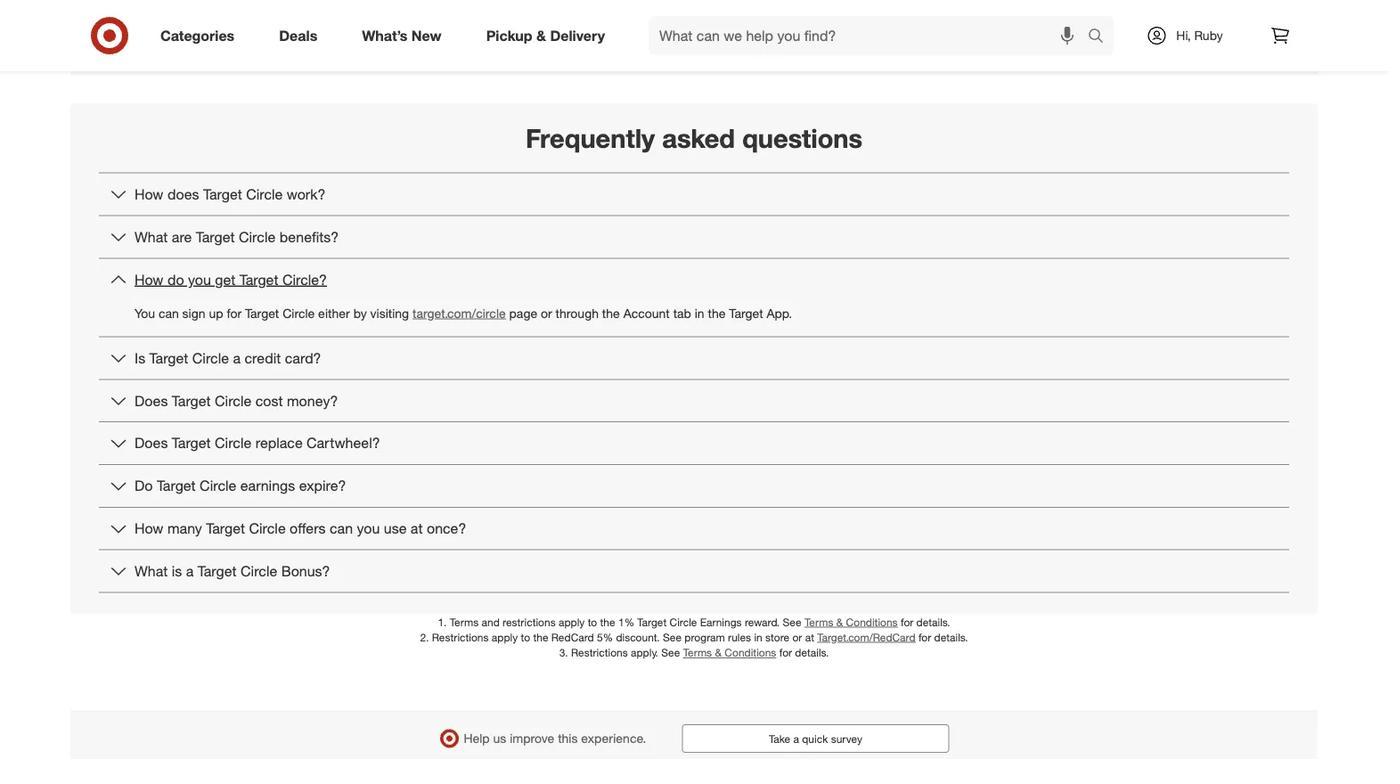 Task type: describe. For each thing, give the bounding box(es) containing it.
does target circle replace cartwheel?
[[135, 435, 380, 452]]

quick
[[802, 732, 828, 746]]

0 vertical spatial earnings
[[533, 14, 588, 31]]

target right "is" at bottom left
[[198, 563, 237, 580]]

target right are
[[196, 228, 235, 246]]

earnings
[[700, 615, 742, 629]]

page
[[509, 305, 538, 321]]

what are target circle benefits?
[[135, 228, 339, 246]]

categories
[[160, 27, 235, 44]]

eligible
[[774, 14, 819, 31]]

reward.
[[745, 615, 780, 629]]

track
[[496, 14, 529, 31]]

get
[[215, 271, 236, 288]]

frequently asked questions
[[526, 122, 863, 154]]

you
[[135, 305, 155, 321]]

card?
[[285, 349, 321, 367]]

do
[[135, 477, 153, 495]]

is
[[135, 349, 145, 367]]

search
[[1080, 29, 1123, 46]]

questions
[[743, 122, 863, 154]]

terms & conditions link for 3. restrictions apply. see
[[683, 646, 777, 659]]

bonus?
[[281, 563, 330, 580]]

does for does target circle replace cartwheel?
[[135, 435, 168, 452]]

or inside 1. terms and restrictions apply to the 1% target circle earnings reward. see terms & conditions for details. 2. restrictions apply to the redcard 5% discount. see program rules in store or at target.com/redcard for details. 3. restrictions apply. see terms & conditions for details.
[[793, 631, 802, 644]]

can inside dropdown button
[[330, 520, 353, 537]]

circle left 'offers'
[[249, 520, 286, 537]]

1 horizontal spatial terms
[[683, 646, 712, 659]]

circle left bonus?
[[241, 563, 277, 580]]

deals
[[279, 27, 318, 44]]

do target circle earnings expire?
[[135, 477, 346, 495]]

0 horizontal spatial can
[[159, 305, 179, 321]]

for right target.com/redcard link on the bottom of page
[[919, 631, 932, 644]]

is target circle a credit card?
[[135, 349, 321, 367]]

0 horizontal spatial to
[[521, 631, 530, 644]]

circle?
[[282, 271, 327, 288]]

here
[[658, 14, 687, 31]]

target right do
[[157, 477, 196, 495]]

circle down up
[[192, 349, 229, 367]]

terms & conditions link for 1. terms and restrictions apply to the 1% target circle earnings reward. see
[[805, 615, 898, 629]]

survey
[[831, 732, 863, 746]]

target inside dropdown button
[[239, 271, 278, 288]]

does for does target circle cost money?
[[135, 392, 168, 409]]

how for how does target circle work?
[[135, 186, 164, 203]]

you inside dropdown button
[[357, 520, 380, 537]]

take a quick survey
[[769, 732, 863, 746]]

cartwheel?
[[307, 435, 380, 452]]

do
[[167, 271, 184, 288]]

1 vertical spatial see
[[663, 631, 682, 644]]

ruby
[[1195, 28, 1223, 43]]

do target circle earnings expire? button
[[99, 465, 1290, 507]]

either
[[318, 305, 350, 321]]

2.
[[420, 631, 429, 644]]

5%
[[597, 631, 613, 644]]

sign
[[182, 305, 205, 321]]

after
[[691, 14, 720, 31]]

for up target.com/redcard link on the bottom of page
[[901, 615, 914, 629]]

earnings inside dropdown button
[[240, 477, 295, 495]]

how many target circle offers can you use at once?
[[135, 520, 466, 537]]

frequently
[[526, 122, 655, 154]]

is
[[172, 563, 182, 580]]

benefits?
[[280, 228, 339, 246]]

3.
[[559, 646, 568, 659]]

visiting
[[370, 305, 409, 321]]

0 horizontal spatial restrictions
[[432, 631, 489, 644]]

program
[[685, 631, 725, 644]]

at inside dropdown button
[[411, 520, 423, 537]]

target.com/circle link
[[413, 305, 506, 321]]

in inside 1. terms and restrictions apply to the 1% target circle earnings reward. see terms & conditions for details. 2. restrictions apply to the redcard 5% discount. see program rules in store or at target.com/redcard for details. 3. restrictions apply. see terms & conditions for details.
[[754, 631, 763, 644]]

how many target circle offers can you use at once? button
[[99, 508, 1290, 550]]

target right does at the top of page
[[203, 186, 242, 203]]

target.com/redcard
[[818, 631, 916, 644]]

what are target circle benefits? button
[[99, 216, 1290, 258]]

for down store
[[780, 646, 792, 659]]

2 horizontal spatial terms
[[805, 615, 834, 629]]

What can we help you find? suggestions appear below search field
[[649, 16, 1093, 55]]

track earnings and votes here after making eligible purchases.
[[496, 14, 893, 31]]

once?
[[427, 520, 466, 537]]

1 horizontal spatial &
[[715, 646, 722, 659]]

redcard
[[552, 631, 594, 644]]

categories link
[[145, 16, 257, 55]]

2 horizontal spatial &
[[837, 615, 843, 629]]

0 horizontal spatial &
[[537, 27, 546, 44]]

target inside 1. terms and restrictions apply to the 1% target circle earnings reward. see terms & conditions for details. 2. restrictions apply to the redcard 5% discount. see program rules in store or at target.com/redcard for details. 3. restrictions apply. see terms & conditions for details.
[[638, 615, 667, 629]]

0 vertical spatial apply
[[559, 615, 585, 629]]

by
[[353, 305, 367, 321]]

circle up many
[[200, 477, 236, 495]]

cost
[[256, 392, 283, 409]]

0 vertical spatial details.
[[917, 615, 951, 629]]

making
[[724, 14, 770, 31]]

expire?
[[299, 477, 346, 495]]

0 horizontal spatial terms
[[450, 615, 479, 629]]

what is a target circle bonus? button
[[99, 551, 1290, 592]]

0 horizontal spatial in
[[695, 305, 705, 321]]

is target circle a credit card? button
[[99, 337, 1290, 379]]

1 vertical spatial apply
[[492, 631, 518, 644]]

us
[[493, 731, 506, 746]]

the down restrictions
[[533, 631, 549, 644]]



Task type: vqa. For each thing, say whether or not it's contained in the screenshot.
you within the "dropdown button"
yes



Task type: locate. For each thing, give the bounding box(es) containing it.
and for earnings
[[592, 14, 616, 31]]

how left many
[[135, 520, 164, 537]]

circle down "does target circle cost money?"
[[215, 435, 252, 452]]

1 vertical spatial what
[[135, 563, 168, 580]]

at right store
[[805, 631, 815, 644]]

2 vertical spatial a
[[794, 732, 799, 746]]

target down the is target circle a credit card?
[[172, 392, 211, 409]]

discount.
[[616, 631, 660, 644]]

delivery
[[550, 27, 605, 44]]

rules
[[728, 631, 751, 644]]

0 horizontal spatial conditions
[[725, 646, 777, 659]]

to
[[588, 615, 597, 629], [521, 631, 530, 644]]

credit
[[245, 349, 281, 367]]

0 horizontal spatial at
[[411, 520, 423, 537]]

0 horizontal spatial you
[[188, 271, 211, 288]]

how inside dropdown button
[[135, 186, 164, 203]]

target right is
[[149, 349, 188, 367]]

hi, ruby
[[1177, 28, 1223, 43]]

0 horizontal spatial apply
[[492, 631, 518, 644]]

the right tab in the top left of the page
[[708, 305, 726, 321]]

how for how do you get target circle?
[[135, 271, 164, 288]]

what inside dropdown button
[[135, 563, 168, 580]]

0 vertical spatial &
[[537, 27, 546, 44]]

a right "is" at bottom left
[[186, 563, 194, 580]]

apply up redcard
[[559, 615, 585, 629]]

1 horizontal spatial apply
[[559, 615, 585, 629]]

does
[[135, 392, 168, 409], [135, 435, 168, 452]]

1 horizontal spatial to
[[588, 615, 597, 629]]

& right track
[[537, 27, 546, 44]]

terms & conditions link
[[805, 615, 898, 629], [683, 646, 777, 659]]

how does target circle work?
[[135, 186, 326, 203]]

1. terms and restrictions apply to the 1% target circle earnings reward. see terms & conditions for details. 2. restrictions apply to the redcard 5% discount. see program rules in store or at target.com/redcard for details. 3. restrictions apply. see terms & conditions for details.
[[420, 615, 968, 659]]

a left credit
[[233, 349, 241, 367]]

conditions
[[846, 615, 898, 629], [725, 646, 777, 659]]

target right get
[[239, 271, 278, 288]]

1 horizontal spatial can
[[330, 520, 353, 537]]

pickup
[[486, 27, 533, 44]]

at right use
[[411, 520, 423, 537]]

offers
[[290, 520, 326, 537]]

terms up target.com/redcard link on the bottom of page
[[805, 615, 834, 629]]

0 horizontal spatial earnings
[[240, 477, 295, 495]]

account
[[624, 305, 670, 321]]

does down is
[[135, 392, 168, 409]]

target up 'discount.'
[[638, 615, 667, 629]]

what is a target circle bonus?
[[135, 563, 330, 580]]

new
[[412, 27, 442, 44]]

see up store
[[783, 615, 802, 629]]

1 vertical spatial to
[[521, 631, 530, 644]]

1 vertical spatial earnings
[[240, 477, 295, 495]]

target left app.
[[729, 305, 763, 321]]

money?
[[287, 392, 338, 409]]

this
[[558, 731, 578, 746]]

and inside 1. terms and restrictions apply to the 1% target circle earnings reward. see terms & conditions for details. 2. restrictions apply to the redcard 5% discount. see program rules in store or at target.com/redcard for details. 3. restrictions apply. see terms & conditions for details.
[[482, 615, 500, 629]]

many
[[167, 520, 202, 537]]

target right many
[[206, 520, 245, 537]]

circle inside "dropdown button"
[[215, 392, 252, 409]]

0 horizontal spatial or
[[541, 305, 552, 321]]

conditions up target.com/redcard link on the bottom of page
[[846, 615, 898, 629]]

how inside dropdown button
[[135, 520, 164, 537]]

take
[[769, 732, 791, 746]]

to up 5%
[[588, 615, 597, 629]]

does target circle cost money?
[[135, 392, 338, 409]]

you can sign up for target circle either by visiting target.com/circle page or through the account tab in the target app.
[[135, 305, 792, 321]]

1 vertical spatial in
[[754, 631, 763, 644]]

what for what are target circle benefits?
[[135, 228, 168, 246]]

circle left cost
[[215, 392, 252, 409]]

in right tab in the top left of the page
[[695, 305, 705, 321]]

hi,
[[1177, 28, 1191, 43]]

1 vertical spatial or
[[793, 631, 802, 644]]

1 horizontal spatial earnings
[[533, 14, 588, 31]]

target inside "dropdown button"
[[172, 392, 211, 409]]

1 vertical spatial can
[[330, 520, 353, 537]]

2 vertical spatial see
[[662, 646, 680, 659]]

or right the page
[[541, 305, 552, 321]]

2 vertical spatial details.
[[795, 646, 829, 659]]

1 horizontal spatial at
[[805, 631, 815, 644]]

0 vertical spatial terms & conditions link
[[805, 615, 898, 629]]

1 does from the top
[[135, 392, 168, 409]]

conditions down rules
[[725, 646, 777, 659]]

tab
[[673, 305, 692, 321]]

& up "target.com/redcard"
[[837, 615, 843, 629]]

or
[[541, 305, 552, 321], [793, 631, 802, 644]]

how do you get target circle?
[[135, 271, 327, 288]]

1 what from the top
[[135, 228, 168, 246]]

0 horizontal spatial a
[[186, 563, 194, 580]]

for right up
[[227, 305, 242, 321]]

0 vertical spatial conditions
[[846, 615, 898, 629]]

1 vertical spatial does
[[135, 435, 168, 452]]

and left votes
[[592, 14, 616, 31]]

1.
[[438, 615, 447, 629]]

terms right 1.
[[450, 615, 479, 629]]

2 horizontal spatial a
[[794, 732, 799, 746]]

1 vertical spatial restrictions
[[571, 646, 628, 659]]

what inside dropdown button
[[135, 228, 168, 246]]

1 horizontal spatial and
[[592, 14, 616, 31]]

1%
[[619, 615, 635, 629]]

deals link
[[264, 16, 340, 55]]

1 vertical spatial a
[[186, 563, 194, 580]]

does target circle cost money? button
[[99, 380, 1290, 422]]

1 horizontal spatial or
[[793, 631, 802, 644]]

terms down program
[[683, 646, 712, 659]]

what left are
[[135, 228, 168, 246]]

0 vertical spatial and
[[592, 14, 616, 31]]

through
[[556, 305, 599, 321]]

terms & conditions link up "target.com/redcard"
[[805, 615, 898, 629]]

circle up program
[[670, 615, 697, 629]]

1 vertical spatial and
[[482, 615, 500, 629]]

0 vertical spatial what
[[135, 228, 168, 246]]

1 vertical spatial how
[[135, 271, 164, 288]]

see right apply.
[[662, 646, 680, 659]]

can right the you
[[159, 305, 179, 321]]

apply.
[[631, 646, 659, 659]]

experience.
[[581, 731, 646, 746]]

target down "does target circle cost money?"
[[172, 435, 211, 452]]

can right 'offers'
[[330, 520, 353, 537]]

0 vertical spatial see
[[783, 615, 802, 629]]

2 vertical spatial &
[[715, 646, 722, 659]]

replace
[[256, 435, 303, 452]]

pickup & delivery link
[[471, 16, 627, 55]]

2 how from the top
[[135, 271, 164, 288]]

what's
[[362, 27, 408, 44]]

0 horizontal spatial terms & conditions link
[[683, 646, 777, 659]]

target
[[203, 186, 242, 203], [196, 228, 235, 246], [239, 271, 278, 288], [245, 305, 279, 321], [729, 305, 763, 321], [149, 349, 188, 367], [172, 392, 211, 409], [172, 435, 211, 452], [157, 477, 196, 495], [206, 520, 245, 537], [198, 563, 237, 580], [638, 615, 667, 629]]

search button
[[1080, 16, 1123, 59]]

how left does at the top of page
[[135, 186, 164, 203]]

see left program
[[663, 631, 682, 644]]

circle left work? at top left
[[246, 186, 283, 203]]

how left do
[[135, 271, 164, 288]]

1 vertical spatial you
[[357, 520, 380, 537]]

0 vertical spatial does
[[135, 392, 168, 409]]

1 horizontal spatial in
[[754, 631, 763, 644]]

what for what is a target circle bonus?
[[135, 563, 168, 580]]

how for how many target circle offers can you use at once?
[[135, 520, 164, 537]]

circle
[[246, 186, 283, 203], [239, 228, 276, 246], [283, 305, 315, 321], [192, 349, 229, 367], [215, 392, 252, 409], [215, 435, 252, 452], [200, 477, 236, 495], [249, 520, 286, 537], [241, 563, 277, 580], [670, 615, 697, 629]]

0 vertical spatial restrictions
[[432, 631, 489, 644]]

0 vertical spatial at
[[411, 520, 423, 537]]

does up do
[[135, 435, 168, 452]]

app.
[[767, 305, 792, 321]]

can
[[159, 305, 179, 321], [330, 520, 353, 537]]

2 vertical spatial how
[[135, 520, 164, 537]]

restrictions down 5%
[[571, 646, 628, 659]]

1 horizontal spatial conditions
[[846, 615, 898, 629]]

target up credit
[[245, 305, 279, 321]]

1 vertical spatial conditions
[[725, 646, 777, 659]]

0 vertical spatial to
[[588, 615, 597, 629]]

restrictions down 1.
[[432, 631, 489, 644]]

1 horizontal spatial a
[[233, 349, 241, 367]]

and
[[592, 14, 616, 31], [482, 615, 500, 629]]

what left "is" at bottom left
[[135, 563, 168, 580]]

how inside dropdown button
[[135, 271, 164, 288]]

pickup & delivery
[[486, 27, 605, 44]]

how do you get target circle? button
[[99, 259, 1290, 301]]

how does target circle work? button
[[99, 174, 1290, 215]]

you left use
[[357, 520, 380, 537]]

2 does from the top
[[135, 435, 168, 452]]

a
[[233, 349, 241, 367], [186, 563, 194, 580], [794, 732, 799, 746]]

terms & conditions link down rules
[[683, 646, 777, 659]]

what's new link
[[347, 16, 464, 55]]

details.
[[917, 615, 951, 629], [935, 631, 968, 644], [795, 646, 829, 659]]

to down restrictions
[[521, 631, 530, 644]]

store
[[766, 631, 790, 644]]

&
[[537, 27, 546, 44], [837, 615, 843, 629], [715, 646, 722, 659]]

1 vertical spatial details.
[[935, 631, 968, 644]]

does inside "dropdown button"
[[135, 392, 168, 409]]

improve
[[510, 731, 555, 746]]

0 vertical spatial how
[[135, 186, 164, 203]]

and for terms
[[482, 615, 500, 629]]

at
[[411, 520, 423, 537], [805, 631, 815, 644]]

take a quick survey button
[[682, 725, 950, 753]]

target.com/redcard link
[[818, 631, 916, 644]]

circle inside 1. terms and restrictions apply to the 1% target circle earnings reward. see terms & conditions for details. 2. restrictions apply to the redcard 5% discount. see program rules in store or at target.com/redcard for details. 3. restrictions apply. see terms & conditions for details.
[[670, 615, 697, 629]]

help
[[464, 731, 490, 746]]

0 horizontal spatial and
[[482, 615, 500, 629]]

& down program
[[715, 646, 722, 659]]

1 horizontal spatial terms & conditions link
[[805, 615, 898, 629]]

apply down restrictions
[[492, 631, 518, 644]]

what's new
[[362, 27, 442, 44]]

the right through
[[602, 305, 620, 321]]

restrictions
[[432, 631, 489, 644], [571, 646, 628, 659]]

at inside 1. terms and restrictions apply to the 1% target circle earnings reward. see terms & conditions for details. 2. restrictions apply to the redcard 5% discount. see program rules in store or at target.com/redcard for details. 3. restrictions apply. see terms & conditions for details.
[[805, 631, 815, 644]]

circle down circle?
[[283, 305, 315, 321]]

0 vertical spatial you
[[188, 271, 211, 288]]

1 horizontal spatial restrictions
[[571, 646, 628, 659]]

0 vertical spatial or
[[541, 305, 552, 321]]

up
[[209, 305, 223, 321]]

2 what from the top
[[135, 563, 168, 580]]

does inside dropdown button
[[135, 435, 168, 452]]

the up 5%
[[600, 615, 616, 629]]

use
[[384, 520, 407, 537]]

1 how from the top
[[135, 186, 164, 203]]

target.com/circle
[[413, 305, 506, 321]]

and left restrictions
[[482, 615, 500, 629]]

are
[[172, 228, 192, 246]]

you right do
[[188, 271, 211, 288]]

circle up how do you get target circle?
[[239, 228, 276, 246]]

how
[[135, 186, 164, 203], [135, 271, 164, 288], [135, 520, 164, 537]]

0 vertical spatial in
[[695, 305, 705, 321]]

does
[[167, 186, 199, 203]]

3 how from the top
[[135, 520, 164, 537]]

1 vertical spatial at
[[805, 631, 815, 644]]

help us improve this experience.
[[464, 731, 646, 746]]

1 horizontal spatial you
[[357, 520, 380, 537]]

you inside dropdown button
[[188, 271, 211, 288]]

or right store
[[793, 631, 802, 644]]

in down reward.
[[754, 631, 763, 644]]

1 vertical spatial terms & conditions link
[[683, 646, 777, 659]]

0 vertical spatial can
[[159, 305, 179, 321]]

a inside button
[[794, 732, 799, 746]]

earnings down does target circle replace cartwheel?
[[240, 477, 295, 495]]

earnings right track
[[533, 14, 588, 31]]

asked
[[662, 122, 735, 154]]

1 vertical spatial &
[[837, 615, 843, 629]]

0 vertical spatial a
[[233, 349, 241, 367]]

a right take
[[794, 732, 799, 746]]



